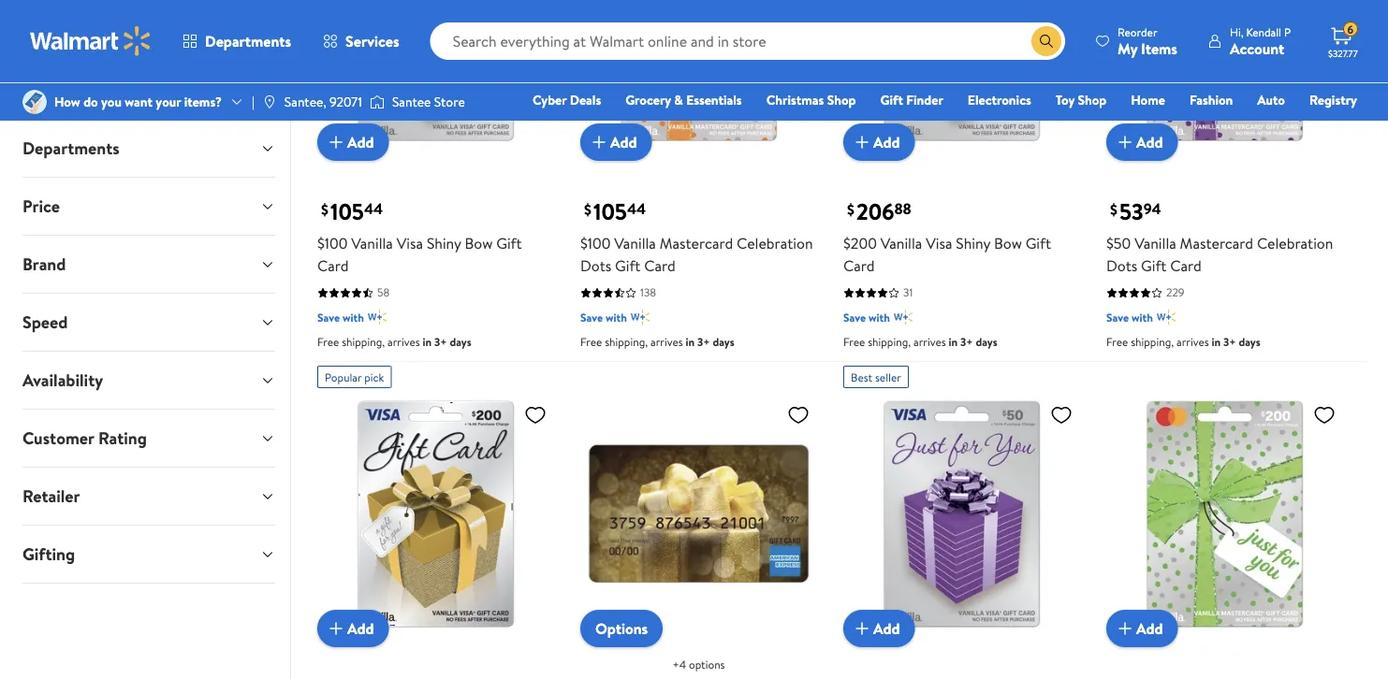 Task type: describe. For each thing, give the bounding box(es) containing it.
$25 american express egift card image
[[581, 396, 818, 633]]

$200 vanilla visa shiny bow gift card
[[844, 233, 1052, 276]]

search icon image
[[1040, 34, 1055, 49]]

$100 vanilla mastercard celebration dots gift card
[[581, 233, 813, 276]]

speed
[[22, 311, 68, 334]]

hi, kendall p account
[[1231, 24, 1292, 59]]

vanilla for $50 vanilla mastercard celebration dots gift card
[[1135, 233, 1177, 254]]

dots for 105
[[581, 256, 612, 276]]

home link
[[1123, 90, 1174, 110]]

finder
[[907, 91, 944, 109]]

do
[[84, 93, 98, 111]]

Walmart Site-Wide search field
[[430, 22, 1066, 60]]

shipping, for $50 vanilla mastercard celebration dots gift card
[[1132, 334, 1175, 350]]

$100 vanilla mastercard celebration dots gift card image
[[581, 0, 818, 146]]

availability tab
[[7, 352, 290, 409]]

pick
[[365, 370, 384, 386]]

free for $100 vanilla visa shiny bow gift card
[[318, 334, 339, 350]]

3+ for $50 vanilla mastercard celebration dots gift card
[[1224, 334, 1237, 350]]

|
[[252, 93, 255, 111]]

138
[[641, 285, 657, 301]]

santee, 92071
[[285, 93, 362, 111]]

dots for 53
[[1107, 256, 1138, 276]]

registry
[[1310, 91, 1358, 109]]

shiny for 206
[[957, 233, 991, 254]]

in for $200 vanilla visa shiny bow gift card
[[949, 334, 958, 350]]

availability
[[22, 369, 103, 392]]

gift finder
[[881, 91, 944, 109]]

my
[[1118, 38, 1138, 59]]

$200
[[844, 233, 877, 254]]

auto link
[[1250, 90, 1294, 110]]

save for $100 vanilla mastercard celebration dots gift card
[[581, 310, 603, 326]]

grocery & essentials
[[626, 91, 742, 109]]

christmas
[[767, 91, 825, 109]]

$ 105 44 for $100 vanilla visa shiny bow gift card
[[321, 196, 383, 227]]

one
[[1215, 117, 1243, 135]]

price
[[22, 195, 60, 218]]

card for $200 vanilla visa shiny bow gift card
[[844, 256, 875, 276]]

add to cart image for 206
[[851, 131, 874, 154]]

shop for toy shop
[[1078, 91, 1107, 109]]

reorder
[[1118, 24, 1158, 40]]

items?
[[184, 93, 222, 111]]

you
[[101, 93, 122, 111]]

popular
[[325, 370, 362, 386]]

$50 vanilla visa shiny bow gift card image
[[844, 396, 1081, 633]]

+4 options
[[673, 657, 725, 673]]

add to favorites list, $200 vanilla visa gift box gift card image
[[524, 404, 547, 427]]

santee,
[[285, 93, 327, 111]]

arrives for $200 vanilla visa shiny bow gift card
[[914, 334, 946, 350]]

44 for mastercard
[[627, 199, 646, 219]]

$ 53 94
[[1111, 196, 1162, 227]]

items
[[1142, 38, 1178, 59]]

fashion link
[[1182, 90, 1242, 110]]

$ 206 88
[[848, 196, 912, 227]]

&
[[675, 91, 684, 109]]

visa for 105
[[397, 233, 423, 254]]

0 vertical spatial departments button
[[167, 19, 307, 64]]

brand tab
[[7, 236, 290, 293]]

with for $200 vanilla visa shiny bow gift card
[[869, 310, 891, 326]]

shipping, for $100 vanilla visa shiny bow gift card
[[342, 334, 385, 350]]

toy shop link
[[1048, 90, 1116, 110]]

electronics
[[968, 91, 1032, 109]]

want
[[125, 93, 153, 111]]

christmas shop
[[767, 91, 856, 109]]

53
[[1120, 196, 1144, 227]]

save with for $100 vanilla mastercard celebration dots gift card
[[581, 310, 627, 326]]

free for $200 vanilla visa shiny bow gift card
[[844, 334, 866, 350]]

days for $50 vanilla mastercard celebration dots gift card
[[1239, 334, 1261, 350]]

add to favorites list, $50 vanilla visa shiny bow gift card image
[[1051, 404, 1073, 427]]

auto
[[1258, 91, 1286, 109]]

arrives for $100 vanilla mastercard celebration dots gift card
[[651, 334, 683, 350]]

price button
[[7, 178, 290, 235]]

days for $100 vanilla visa shiny bow gift card
[[450, 334, 472, 350]]

debit
[[1246, 117, 1278, 135]]

walmart plus image for 53
[[1157, 308, 1176, 327]]

gift for $200 vanilla visa shiny bow gift card
[[1026, 233, 1052, 254]]

105 for $100 vanilla visa shiny bow gift card
[[331, 196, 364, 227]]

walmart+ link
[[1294, 116, 1367, 136]]

walmart image
[[30, 26, 152, 56]]

cyber
[[533, 91, 567, 109]]

with for $50 vanilla mastercard celebration dots gift card
[[1132, 310, 1154, 326]]

availability button
[[7, 352, 290, 409]]

departments tab
[[7, 120, 290, 177]]

your
[[156, 93, 181, 111]]

options
[[596, 619, 648, 640]]

how
[[54, 93, 80, 111]]

home
[[1132, 91, 1166, 109]]

p
[[1285, 24, 1292, 40]]

popular pick
[[325, 370, 384, 386]]

walmart plus image for 206
[[894, 308, 913, 327]]

6
[[1348, 21, 1354, 37]]

shipping, for $100 vanilla mastercard celebration dots gift card
[[605, 334, 648, 350]]

$100 vanilla visa shiny bow gift card
[[318, 233, 522, 276]]

$100 for $100 vanilla mastercard celebration dots gift card
[[581, 233, 611, 254]]

days for $100 vanilla mastercard celebration dots gift card
[[713, 334, 735, 350]]

toy shop
[[1056, 91, 1107, 109]]

mastercard for 53
[[1181, 233, 1254, 254]]

store
[[434, 93, 465, 111]]

in for $100 vanilla visa shiny bow gift card
[[423, 334, 432, 350]]

best
[[851, 370, 873, 386]]

christmas shop link
[[758, 90, 865, 110]]

$50
[[1107, 233, 1132, 254]]

$ 105 44 for $100 vanilla mastercard celebration dots gift card
[[584, 196, 646, 227]]

gift for $50 vanilla mastercard celebration dots gift card
[[1142, 256, 1167, 276]]

+4
[[673, 657, 687, 673]]

walmart plus image for 105
[[631, 308, 650, 327]]

seller
[[876, 370, 902, 386]]

registry link
[[1302, 90, 1367, 110]]

$ for $100 vanilla visa shiny bow gift card
[[321, 199, 329, 220]]

in for $100 vanilla mastercard celebration dots gift card
[[686, 334, 695, 350]]

how do you want your items?
[[54, 93, 222, 111]]

arrives for $50 vanilla mastercard celebration dots gift card
[[1177, 334, 1210, 350]]

$100 vanilla visa shiny bow gift card image
[[318, 0, 554, 146]]

cyber deals
[[533, 91, 601, 109]]

visa for 206
[[926, 233, 953, 254]]

one debit link
[[1206, 116, 1286, 136]]

$327.77
[[1329, 47, 1359, 59]]

santee store
[[392, 93, 465, 111]]

bow for 206
[[995, 233, 1023, 254]]

add to favorites list, $25 american express egift card image
[[788, 404, 810, 427]]



Task type: locate. For each thing, give the bounding box(es) containing it.
2 105 from the left
[[594, 196, 627, 227]]

arrives down 138
[[651, 334, 683, 350]]

add
[[347, 132, 374, 153], [611, 132, 637, 153], [874, 132, 901, 153], [1137, 132, 1164, 153], [347, 619, 374, 640], [874, 619, 901, 640], [1137, 619, 1164, 640]]

cyber deals link
[[525, 90, 610, 110]]

44 for visa
[[364, 199, 383, 219]]

4 free from the left
[[1107, 334, 1129, 350]]

brand button
[[7, 236, 290, 293]]

1 with from the left
[[343, 310, 364, 326]]

in down $50 vanilla mastercard celebration dots gift card
[[1212, 334, 1221, 350]]

arrives down 229
[[1177, 334, 1210, 350]]

free shipping, arrives in 3+ days
[[318, 334, 472, 350], [581, 334, 735, 350], [844, 334, 998, 350], [1107, 334, 1261, 350]]

card inside $100 vanilla visa shiny bow gift card
[[318, 256, 349, 276]]

save with for $200 vanilla visa shiny bow gift card
[[844, 310, 891, 326]]

3+ down $100 vanilla mastercard celebration dots gift card
[[698, 334, 710, 350]]

1 vanilla from the left
[[351, 233, 393, 254]]

grocery
[[626, 91, 672, 109]]

2 days from the left
[[713, 334, 735, 350]]

92071
[[330, 93, 362, 111]]

grocery & essentials link
[[617, 90, 751, 110]]

1 save with from the left
[[318, 310, 364, 326]]

3 vanilla from the left
[[881, 233, 923, 254]]

58
[[377, 285, 390, 301]]

speed tab
[[7, 294, 290, 351]]

2 shiny from the left
[[957, 233, 991, 254]]

gift inside $100 vanilla mastercard celebration dots gift card
[[615, 256, 641, 276]]

105 for $100 vanilla mastercard celebration dots gift card
[[594, 196, 627, 227]]

3 save from the left
[[844, 310, 866, 326]]

4 free shipping, arrives in 3+ days from the left
[[1107, 334, 1261, 350]]

free for $100 vanilla mastercard celebration dots gift card
[[581, 334, 603, 350]]

3 shipping, from the left
[[868, 334, 911, 350]]

rating
[[98, 427, 147, 451]]

 image right 92071
[[370, 93, 385, 111]]

bow for 105
[[465, 233, 493, 254]]

1 horizontal spatial shiny
[[957, 233, 991, 254]]

1 105 from the left
[[331, 196, 364, 227]]

3 card from the left
[[844, 256, 875, 276]]

services
[[346, 31, 400, 52]]

2 save with from the left
[[581, 310, 627, 326]]

gift inside $200 vanilla visa shiny bow gift card
[[1026, 233, 1052, 254]]

1 horizontal spatial visa
[[926, 233, 953, 254]]

$50 vanilla mastercard celebration dots gift card
[[1107, 233, 1334, 276]]

2 arrives from the left
[[651, 334, 683, 350]]

206
[[857, 196, 895, 227]]

0 horizontal spatial  image
[[22, 90, 47, 114]]

1 save from the left
[[318, 310, 340, 326]]

walmart+
[[1302, 117, 1358, 135]]

speed button
[[7, 294, 290, 351]]

shop
[[828, 91, 856, 109], [1078, 91, 1107, 109]]

0 horizontal spatial 44
[[364, 199, 383, 219]]

3+ for $100 vanilla mastercard celebration dots gift card
[[698, 334, 710, 350]]

bow inside $100 vanilla visa shiny bow gift card
[[465, 233, 493, 254]]

0 vertical spatial departments
[[205, 31, 291, 52]]

2 card from the left
[[645, 256, 676, 276]]

0 horizontal spatial dots
[[581, 256, 612, 276]]

4 3+ from the left
[[1224, 334, 1237, 350]]

4 $ from the left
[[1111, 199, 1118, 220]]

4 save from the left
[[1107, 310, 1130, 326]]

1 $ from the left
[[321, 199, 329, 220]]

vanilla
[[351, 233, 393, 254], [615, 233, 656, 254], [881, 233, 923, 254], [1135, 233, 1177, 254]]

celebration inside $100 vanilla mastercard celebration dots gift card
[[737, 233, 813, 254]]

4 days from the left
[[1239, 334, 1261, 350]]

 image for how do you want your items?
[[22, 90, 47, 114]]

days for $200 vanilla visa shiny bow gift card
[[976, 334, 998, 350]]

save with for $50 vanilla mastercard celebration dots gift card
[[1107, 310, 1154, 326]]

2 free from the left
[[581, 334, 603, 350]]

gift
[[881, 91, 904, 109], [497, 233, 522, 254], [1026, 233, 1052, 254], [615, 256, 641, 276], [1142, 256, 1167, 276]]

1 free shipping, arrives in 3+ days from the left
[[318, 334, 472, 350]]

departments up |
[[205, 31, 291, 52]]

kendall
[[1247, 24, 1282, 40]]

walmart plus image
[[631, 308, 650, 327], [894, 308, 913, 327], [1157, 308, 1176, 327]]

walmart plus image down the 31
[[894, 308, 913, 327]]

shipping, down walmart plus image
[[342, 334, 385, 350]]

1 horizontal spatial  image
[[262, 95, 277, 110]]

 image for santee, 92071
[[262, 95, 277, 110]]

save for $200 vanilla visa shiny bow gift card
[[844, 310, 866, 326]]

gift for $100 vanilla mastercard celebration dots gift card
[[615, 256, 641, 276]]

4 save with from the left
[[1107, 310, 1154, 326]]

2 shop from the left
[[1078, 91, 1107, 109]]

$100 inside $100 vanilla visa shiny bow gift card
[[318, 233, 348, 254]]

2 vanilla from the left
[[615, 233, 656, 254]]

1 bow from the left
[[465, 233, 493, 254]]

4 vanilla from the left
[[1135, 233, 1177, 254]]

2 horizontal spatial  image
[[370, 93, 385, 111]]

0 horizontal spatial $100
[[318, 233, 348, 254]]

dots inside $100 vanilla mastercard celebration dots gift card
[[581, 256, 612, 276]]

3 free shipping, arrives in 3+ days from the left
[[844, 334, 998, 350]]

electronics link
[[960, 90, 1040, 110]]

3+ for $100 vanilla visa shiny bow gift card
[[435, 334, 447, 350]]

add to cart image
[[588, 131, 611, 154], [1115, 131, 1137, 154], [325, 618, 347, 641], [1115, 618, 1137, 641]]

shop for christmas shop
[[828, 91, 856, 109]]

4 arrives from the left
[[1177, 334, 1210, 350]]

1 free from the left
[[318, 334, 339, 350]]

2 walmart plus image from the left
[[894, 308, 913, 327]]

Search search field
[[430, 22, 1066, 60]]

customer
[[22, 427, 94, 451]]

3+
[[435, 334, 447, 350], [698, 334, 710, 350], [961, 334, 974, 350], [1224, 334, 1237, 350]]

mastercard inside $50 vanilla mastercard celebration dots gift card
[[1181, 233, 1254, 254]]

1 shiny from the left
[[427, 233, 461, 254]]

in down $100 vanilla mastercard celebration dots gift card
[[686, 334, 695, 350]]

card for $50 vanilla mastercard celebration dots gift card
[[1171, 256, 1202, 276]]

4 with from the left
[[1132, 310, 1154, 326]]

1 shop from the left
[[828, 91, 856, 109]]

3 save with from the left
[[844, 310, 891, 326]]

0 horizontal spatial celebration
[[737, 233, 813, 254]]

1 arrives from the left
[[388, 334, 420, 350]]

2 bow from the left
[[995, 233, 1023, 254]]

3 in from the left
[[949, 334, 958, 350]]

free shipping, arrives in 3+ days for $100 vanilla mastercard celebration dots gift card
[[581, 334, 735, 350]]

gifting button
[[7, 526, 290, 584]]

shipping, down 138
[[605, 334, 648, 350]]

3 3+ from the left
[[961, 334, 974, 350]]

$ for $100 vanilla mastercard celebration dots gift card
[[584, 199, 592, 220]]

$200 vanilla visa gift box gift card image
[[318, 396, 554, 633]]

gift inside $50 vanilla mastercard celebration dots gift card
[[1142, 256, 1167, 276]]

dots inside $50 vanilla mastercard celebration dots gift card
[[1107, 256, 1138, 276]]

2 with from the left
[[606, 310, 627, 326]]

bow inside $200 vanilla visa shiny bow gift card
[[995, 233, 1023, 254]]

gifting tab
[[7, 526, 290, 584]]

departments inside tab
[[22, 137, 120, 160]]

brand
[[22, 253, 66, 276]]

mastercard
[[660, 233, 734, 254], [1181, 233, 1254, 254]]

2 visa from the left
[[926, 233, 953, 254]]

3+ down $200 vanilla visa shiny bow gift card
[[961, 334, 974, 350]]

free shipping, arrives in 3+ days for $50 vanilla mastercard celebration dots gift card
[[1107, 334, 1261, 350]]

arrives down the 58
[[388, 334, 420, 350]]

vanilla down 88
[[881, 233, 923, 254]]

$ 105 44 up 138
[[584, 196, 646, 227]]

3+ for $200 vanilla visa shiny bow gift card
[[961, 334, 974, 350]]

0 horizontal spatial visa
[[397, 233, 423, 254]]

add to favorites list, $200 vanilla mastercard celebration dots gift card image
[[1314, 404, 1337, 427]]

save with
[[318, 310, 364, 326], [581, 310, 627, 326], [844, 310, 891, 326], [1107, 310, 1154, 326]]

walmart plus image down 229
[[1157, 308, 1176, 327]]

toy
[[1056, 91, 1075, 109]]

$100
[[318, 233, 348, 254], [581, 233, 611, 254]]

1 horizontal spatial $ 105 44
[[584, 196, 646, 227]]

0 horizontal spatial departments
[[22, 137, 120, 160]]

shop right christmas
[[828, 91, 856, 109]]

vanilla up the 58
[[351, 233, 393, 254]]

vanilla for $200 vanilla visa shiny bow gift card
[[881, 233, 923, 254]]

vanilla up 138
[[615, 233, 656, 254]]

essentials
[[687, 91, 742, 109]]

1 horizontal spatial 105
[[594, 196, 627, 227]]

3 walmart plus image from the left
[[1157, 308, 1176, 327]]

0 horizontal spatial $ 105 44
[[321, 196, 383, 227]]

3+ down $100 vanilla visa shiny bow gift card
[[435, 334, 447, 350]]

celebration inside $50 vanilla mastercard celebration dots gift card
[[1258, 233, 1334, 254]]

1 horizontal spatial walmart plus image
[[894, 308, 913, 327]]

in for $50 vanilla mastercard celebration dots gift card
[[1212, 334, 1221, 350]]

1 walmart plus image from the left
[[631, 308, 650, 327]]

mastercard for 105
[[660, 233, 734, 254]]

2 horizontal spatial walmart plus image
[[1157, 308, 1176, 327]]

3 with from the left
[[869, 310, 891, 326]]

4 card from the left
[[1171, 256, 1202, 276]]

gift inside $100 vanilla visa shiny bow gift card
[[497, 233, 522, 254]]

free shipping, arrives in 3+ days up seller at the bottom
[[844, 334, 998, 350]]

shiny inside $100 vanilla visa shiny bow gift card
[[427, 233, 461, 254]]

departments button down want
[[7, 120, 290, 177]]

shiny inside $200 vanilla visa shiny bow gift card
[[957, 233, 991, 254]]

shiny
[[427, 233, 461, 254], [957, 233, 991, 254]]

card
[[318, 256, 349, 276], [645, 256, 676, 276], [844, 256, 875, 276], [1171, 256, 1202, 276]]

card for $100 vanilla visa shiny bow gift card
[[318, 256, 349, 276]]

shipping, up seller at the bottom
[[868, 334, 911, 350]]

2 dots from the left
[[1107, 256, 1138, 276]]

0 horizontal spatial 105
[[331, 196, 364, 227]]

retailer button
[[7, 468, 290, 525]]

departments down how
[[22, 137, 120, 160]]

options
[[689, 657, 725, 673]]

vanilla inside $50 vanilla mastercard celebration dots gift card
[[1135, 233, 1177, 254]]

3+ down $50 vanilla mastercard celebration dots gift card
[[1224, 334, 1237, 350]]

$ inside $ 206 88
[[848, 199, 855, 220]]

1 vertical spatial departments button
[[7, 120, 290, 177]]

celebration for 53
[[1258, 233, 1334, 254]]

2 $ from the left
[[584, 199, 592, 220]]

2 $100 from the left
[[581, 233, 611, 254]]

gift finder link
[[872, 90, 952, 110]]

2 44 from the left
[[627, 199, 646, 219]]

0 horizontal spatial bow
[[465, 233, 493, 254]]

1 visa from the left
[[397, 233, 423, 254]]

fashion
[[1190, 91, 1234, 109]]

vanilla for $100 vanilla visa shiny bow gift card
[[351, 233, 393, 254]]

visa inside $100 vanilla visa shiny bow gift card
[[397, 233, 423, 254]]

1 3+ from the left
[[435, 334, 447, 350]]

gifting
[[22, 543, 75, 567]]

 image left how
[[22, 90, 47, 114]]

in down $100 vanilla visa shiny bow gift card
[[423, 334, 432, 350]]

$200 vanilla mastercard celebration dots gift card image
[[1107, 396, 1344, 633]]

1 dots from the left
[[581, 256, 612, 276]]

$100 for $100 vanilla visa shiny bow gift card
[[318, 233, 348, 254]]

card for $100 vanilla mastercard celebration dots gift card
[[645, 256, 676, 276]]

1 card from the left
[[318, 256, 349, 276]]

with
[[343, 310, 364, 326], [606, 310, 627, 326], [869, 310, 891, 326], [1132, 310, 1154, 326]]

$ inside $ 53 94
[[1111, 199, 1118, 220]]

2 3+ from the left
[[698, 334, 710, 350]]

$200 vanilla visa shiny bow gift card image
[[844, 0, 1081, 146]]

free shipping, arrives in 3+ days for $100 vanilla visa shiny bow gift card
[[318, 334, 472, 350]]

3 $ from the left
[[848, 199, 855, 220]]

customer rating button
[[7, 410, 290, 467]]

with for $100 vanilla mastercard celebration dots gift card
[[606, 310, 627, 326]]

2 $ 105 44 from the left
[[584, 196, 646, 227]]

$ for $200 vanilla visa shiny bow gift card
[[848, 199, 855, 220]]

account
[[1231, 38, 1285, 59]]

arrives
[[388, 334, 420, 350], [651, 334, 683, 350], [914, 334, 946, 350], [1177, 334, 1210, 350]]

free shipping, arrives in 3+ days down 138
[[581, 334, 735, 350]]

santee
[[392, 93, 431, 111]]

1 horizontal spatial 44
[[627, 199, 646, 219]]

1 vertical spatial departments
[[22, 137, 120, 160]]

free
[[318, 334, 339, 350], [581, 334, 603, 350], [844, 334, 866, 350], [1107, 334, 1129, 350]]

$ 105 44 up $100 vanilla visa shiny bow gift card
[[321, 196, 383, 227]]

services button
[[307, 19, 416, 64]]

with for $100 vanilla visa shiny bow gift card
[[343, 310, 364, 326]]

3 arrives from the left
[[914, 334, 946, 350]]

gift for $100 vanilla visa shiny bow gift card
[[497, 233, 522, 254]]

shiny for 105
[[427, 233, 461, 254]]

vanilla inside $100 vanilla visa shiny bow gift card
[[351, 233, 393, 254]]

arrives for $100 vanilla visa shiny bow gift card
[[388, 334, 420, 350]]

88
[[895, 199, 912, 219]]

2 save from the left
[[581, 310, 603, 326]]

add to cart image
[[325, 131, 347, 154], [851, 131, 874, 154], [851, 618, 874, 641]]

arrives down $200 vanilla visa shiny bow gift card
[[914, 334, 946, 350]]

0 horizontal spatial walmart plus image
[[631, 308, 650, 327]]

customer rating
[[22, 427, 147, 451]]

2 mastercard from the left
[[1181, 233, 1254, 254]]

2 celebration from the left
[[1258, 233, 1334, 254]]

shipping, for $200 vanilla visa shiny bow gift card
[[868, 334, 911, 350]]

save for $50 vanilla mastercard celebration dots gift card
[[1107, 310, 1130, 326]]

price tab
[[7, 178, 290, 235]]

$50 vanilla mastercard celebration dots gift card image
[[1107, 0, 1344, 146]]

departments button
[[167, 19, 307, 64], [7, 120, 290, 177]]

card inside $200 vanilla visa shiny bow gift card
[[844, 256, 875, 276]]

shipping,
[[342, 334, 385, 350], [605, 334, 648, 350], [868, 334, 911, 350], [1132, 334, 1175, 350]]

card inside $50 vanilla mastercard celebration dots gift card
[[1171, 256, 1202, 276]]

1 $ 105 44 from the left
[[321, 196, 383, 227]]

registry one debit
[[1215, 91, 1358, 135]]

shipping, down 229
[[1132, 334, 1175, 350]]

1 horizontal spatial bow
[[995, 233, 1023, 254]]

celebration
[[737, 233, 813, 254], [1258, 233, 1334, 254]]

days
[[450, 334, 472, 350], [713, 334, 735, 350], [976, 334, 998, 350], [1239, 334, 1261, 350]]

reorder my items
[[1118, 24, 1178, 59]]

229
[[1167, 285, 1185, 301]]

save with for $100 vanilla visa shiny bow gift card
[[318, 310, 364, 326]]

4 in from the left
[[1212, 334, 1221, 350]]

options link
[[581, 611, 663, 648]]

4 shipping, from the left
[[1132, 334, 1175, 350]]

vanilla inside $200 vanilla visa shiny bow gift card
[[881, 233, 923, 254]]

free shipping, arrives in 3+ days for $200 vanilla visa shiny bow gift card
[[844, 334, 998, 350]]

best seller
[[851, 370, 902, 386]]

retailer
[[22, 485, 80, 509]]

celebration for 105
[[737, 233, 813, 254]]

free for $50 vanilla mastercard celebration dots gift card
[[1107, 334, 1129, 350]]

44 up $100 vanilla mastercard celebration dots gift card
[[627, 199, 646, 219]]

2 free shipping, arrives in 3+ days from the left
[[581, 334, 735, 350]]

mastercard inside $100 vanilla mastercard celebration dots gift card
[[660, 233, 734, 254]]

1 days from the left
[[450, 334, 472, 350]]

dots
[[581, 256, 612, 276], [1107, 256, 1138, 276]]

$ for $50 vanilla mastercard celebration dots gift card
[[1111, 199, 1118, 220]]

1 mastercard from the left
[[660, 233, 734, 254]]

3 free from the left
[[844, 334, 866, 350]]

save for $100 vanilla visa shiny bow gift card
[[318, 310, 340, 326]]

free shipping, arrives in 3+ days down 229
[[1107, 334, 1261, 350]]

shop right toy
[[1078, 91, 1107, 109]]

 image
[[22, 90, 47, 114], [370, 93, 385, 111], [262, 95, 277, 110]]

walmart plus image
[[368, 308, 387, 327]]

1 in from the left
[[423, 334, 432, 350]]

1 horizontal spatial celebration
[[1258, 233, 1334, 254]]

44 up $100 vanilla visa shiny bow gift card
[[364, 199, 383, 219]]

1 horizontal spatial $100
[[581, 233, 611, 254]]

2 shipping, from the left
[[605, 334, 648, 350]]

1 shipping, from the left
[[342, 334, 385, 350]]

$100 inside $100 vanilla mastercard celebration dots gift card
[[581, 233, 611, 254]]

walmart plus image down 138
[[631, 308, 650, 327]]

bow
[[465, 233, 493, 254], [995, 233, 1023, 254]]

 image for santee store
[[370, 93, 385, 111]]

free shipping, arrives in 3+ days down walmart plus image
[[318, 334, 472, 350]]

0 horizontal spatial shop
[[828, 91, 856, 109]]

1 horizontal spatial dots
[[1107, 256, 1138, 276]]

customer rating tab
[[7, 410, 290, 467]]

departments button up |
[[167, 19, 307, 64]]

add to cart image for 105
[[325, 131, 347, 154]]

visa inside $200 vanilla visa shiny bow gift card
[[926, 233, 953, 254]]

in down $200 vanilla visa shiny bow gift card
[[949, 334, 958, 350]]

vanilla inside $100 vanilla mastercard celebration dots gift card
[[615, 233, 656, 254]]

deals
[[570, 91, 601, 109]]

44
[[364, 199, 383, 219], [627, 199, 646, 219]]

card inside $100 vanilla mastercard celebration dots gift card
[[645, 256, 676, 276]]

31
[[904, 285, 913, 301]]

1 $100 from the left
[[318, 233, 348, 254]]

94
[[1144, 199, 1162, 219]]

vanilla for $100 vanilla mastercard celebration dots gift card
[[615, 233, 656, 254]]

2 in from the left
[[686, 334, 695, 350]]

1 44 from the left
[[364, 199, 383, 219]]

 image right |
[[262, 95, 277, 110]]

1 celebration from the left
[[737, 233, 813, 254]]

3 days from the left
[[976, 334, 998, 350]]

0 horizontal spatial shiny
[[427, 233, 461, 254]]

0 horizontal spatial mastercard
[[660, 233, 734, 254]]

hi,
[[1231, 24, 1244, 40]]

visa
[[397, 233, 423, 254], [926, 233, 953, 254]]

1 horizontal spatial departments
[[205, 31, 291, 52]]

1 horizontal spatial mastercard
[[1181, 233, 1254, 254]]

vanilla down 94
[[1135, 233, 1177, 254]]

1 horizontal spatial shop
[[1078, 91, 1107, 109]]

retailer tab
[[7, 468, 290, 525]]



Task type: vqa. For each thing, say whether or not it's contained in the screenshot.


